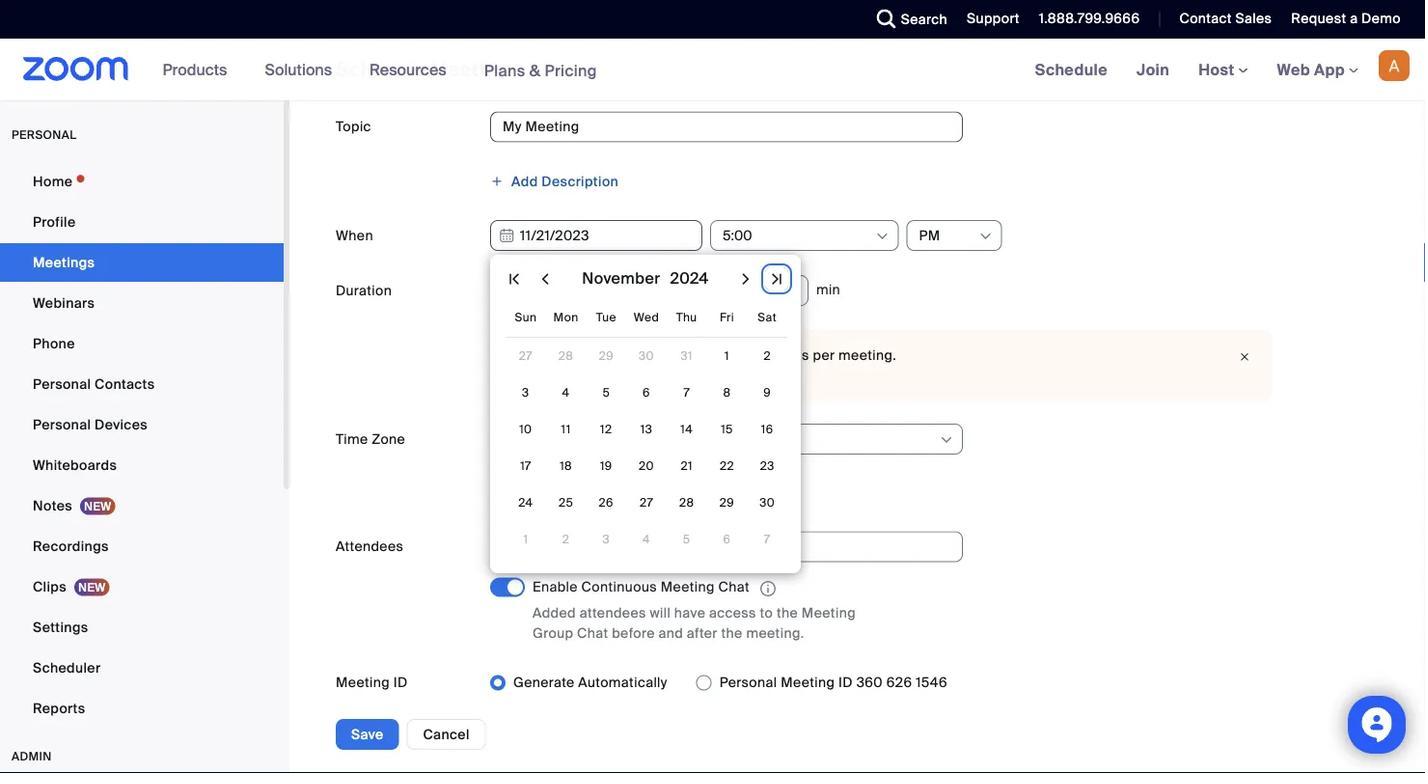 Task type: vqa. For each thing, say whether or not it's contained in the screenshot.
rightmost 2 BUTTON
yes



Task type: describe. For each thing, give the bounding box(es) containing it.
zone
[[372, 430, 405, 448]]

app
[[1315, 59, 1345, 80]]

24
[[519, 495, 533, 510]]

25
[[559, 495, 573, 510]]

select start time text field
[[723, 221, 874, 250]]

1 horizontal spatial 30
[[760, 495, 775, 510]]

next year,november 2025 image
[[765, 267, 788, 290]]

meetings link
[[0, 243, 284, 282]]

15 button
[[716, 418, 739, 441]]

min
[[816, 281, 841, 298]]

support
[[680, 346, 731, 364]]

1 vertical spatial 1
[[524, 532, 528, 547]]

1 horizontal spatial 29 button
[[716, 491, 739, 514]]

chat inside application
[[719, 578, 750, 596]]

1 vertical spatial 1 button
[[514, 528, 537, 551]]

home
[[33, 172, 73, 190]]

15
[[721, 422, 733, 437]]

phone
[[33, 334, 75, 352]]

personal meeting id 360 626 1546
[[720, 674, 948, 692]]

0 horizontal spatial 30
[[639, 348, 654, 363]]

time
[[336, 430, 368, 448]]

scheduler link
[[0, 649, 284, 687]]

2024
[[670, 268, 709, 288]]

upgrade
[[631, 366, 688, 384]]

0 horizontal spatial 6
[[643, 385, 650, 400]]

16
[[761, 422, 773, 437]]

7 for the bottommost 7 button
[[764, 532, 771, 547]]

personal menu menu
[[0, 162, 284, 730]]

1.888.799.9666 button up schedule link
[[1039, 10, 1140, 28]]

contact
[[1180, 10, 1232, 28]]

0 horizontal spatial show options image
[[875, 229, 890, 244]]

personal devices link
[[0, 405, 284, 444]]

current
[[539, 346, 586, 364]]

enable continuous meeting chat
[[533, 578, 750, 596]]

topic
[[336, 118, 371, 136]]

9
[[764, 385, 771, 400]]

meeting inside 'added attendees will have access to the meeting group chat before and after the meeting.'
[[802, 604, 856, 622]]

tue
[[596, 310, 617, 325]]

0 vertical spatial 7 button
[[675, 381, 698, 404]]

november
[[582, 268, 661, 288]]

recordings
[[33, 537, 109, 555]]

26
[[599, 495, 614, 510]]

14
[[681, 422, 693, 437]]

hr
[[643, 281, 656, 298]]

16 button
[[756, 418, 779, 441]]

5 for the left 5 button
[[603, 385, 610, 400]]

13
[[641, 422, 653, 437]]

meeting up save
[[336, 674, 390, 692]]

meeting id
[[336, 674, 408, 692]]

search button
[[863, 0, 953, 39]]

scheduler
[[33, 659, 101, 677]]

23 button
[[756, 455, 779, 478]]

19 button
[[595, 455, 618, 478]]

when
[[336, 226, 373, 244]]

profile
[[33, 213, 76, 231]]

1 vertical spatial 3
[[603, 532, 610, 547]]

meeting left &
[[431, 57, 509, 82]]

0 horizontal spatial the
[[721, 624, 743, 642]]

phone link
[[0, 324, 284, 363]]

product information navigation
[[148, 39, 612, 102]]

clips
[[33, 578, 67, 595]]

add
[[512, 172, 538, 190]]

host button
[[1199, 59, 1248, 80]]

23
[[760, 458, 775, 473]]

reports link
[[0, 689, 284, 728]]

22 button
[[716, 455, 739, 478]]

0 vertical spatial 3
[[522, 385, 529, 400]]

previous month,october 2024 image
[[534, 267, 557, 290]]

thu
[[676, 310, 697, 325]]

enable continuous meeting chat application
[[533, 578, 899, 599]]

0 vertical spatial 29 button
[[595, 345, 618, 368]]

automatically
[[578, 674, 668, 692]]

template
[[336, 729, 397, 747]]

time?
[[583, 366, 619, 384]]

meeting id option group
[[490, 667, 1379, 698]]

0 vertical spatial 1
[[725, 348, 729, 363]]

21 button
[[675, 455, 698, 478]]

28 for the rightmost 28 button
[[679, 495, 694, 510]]

0 vertical spatial 4
[[562, 385, 570, 400]]

close image
[[1233, 347, 1257, 367]]

25 button
[[555, 491, 578, 514]]

0 vertical spatial 2 button
[[756, 345, 779, 368]]

1 horizontal spatial 6 button
[[716, 528, 739, 551]]

solutions button
[[265, 39, 341, 100]]

products
[[163, 59, 227, 80]]

1.888.799.9666
[[1039, 10, 1140, 28]]

access
[[709, 604, 757, 622]]

31 button
[[675, 345, 698, 368]]

5 for 5 button to the right
[[683, 532, 691, 547]]

save button
[[336, 719, 399, 750]]

sat
[[758, 310, 777, 325]]

sun
[[515, 310, 537, 325]]

pricing
[[545, 60, 597, 80]]

1 horizontal spatial 27
[[640, 495, 653, 510]]

demo
[[1362, 10, 1401, 28]]

web app button
[[1277, 59, 1359, 80]]

products button
[[163, 39, 236, 100]]

request
[[1292, 10, 1347, 28]]

after
[[687, 624, 718, 642]]

solutions
[[265, 59, 332, 80]]

web
[[1277, 59, 1311, 80]]

1 vertical spatial 2 button
[[555, 528, 578, 551]]

resources button
[[370, 39, 455, 100]]

more
[[545, 366, 579, 384]]

1 horizontal spatial show options image
[[939, 432, 954, 448]]

10 button
[[514, 418, 537, 441]]

meeting
[[582, 484, 636, 502]]

per
[[813, 346, 835, 364]]

reports
[[33, 699, 85, 717]]

generate automatically
[[513, 674, 668, 692]]

1 horizontal spatial the
[[777, 604, 798, 622]]

recordings link
[[0, 527, 284, 566]]

profile link
[[0, 203, 284, 241]]

0 vertical spatial 30 button
[[635, 345, 658, 368]]

description
[[542, 172, 619, 190]]

clips link
[[0, 567, 284, 606]]

10
[[519, 422, 532, 437]]

0 vertical spatial 28 button
[[555, 345, 578, 368]]



Task type: locate. For each thing, give the bounding box(es) containing it.
1 horizontal spatial 7
[[764, 532, 771, 547]]

attendees
[[580, 604, 646, 622]]

schedule
[[336, 57, 426, 82], [1035, 59, 1108, 80]]

support
[[967, 10, 1020, 28]]

3
[[522, 385, 529, 400], [603, 532, 610, 547]]

attendees
[[336, 538, 404, 555]]

minutes
[[756, 346, 809, 364]]

zoom logo image
[[23, 57, 129, 81]]

27
[[519, 348, 533, 363], [640, 495, 653, 510]]

a
[[1350, 10, 1358, 28]]

0 vertical spatial 6 button
[[635, 381, 658, 404]]

plans
[[484, 60, 526, 80]]

3 button
[[514, 381, 537, 404], [595, 528, 618, 551]]

add description button
[[490, 166, 619, 196]]

Topic text field
[[490, 111, 963, 142]]

schedule up topic
[[336, 57, 426, 82]]

1 vertical spatial 30
[[760, 495, 775, 510]]

29 down 22 "button"
[[720, 495, 734, 510]]

1 horizontal spatial 1 button
[[716, 345, 739, 368]]

1 vertical spatial personal
[[33, 415, 91, 433]]

18 button
[[555, 455, 578, 478]]

banner
[[0, 39, 1425, 102]]

28 for topmost 28 button
[[559, 348, 574, 363]]

0 horizontal spatial 29 button
[[595, 345, 618, 368]]

chat
[[719, 578, 750, 596], [577, 624, 608, 642]]

add image
[[490, 174, 504, 188]]

6 down upgrade
[[643, 385, 650, 400]]

2 right 40 at right
[[764, 348, 771, 363]]

0 horizontal spatial 7 button
[[675, 381, 698, 404]]

0 horizontal spatial chat
[[577, 624, 608, 642]]

28 button down 21 button
[[675, 491, 698, 514]]

schedule inside meetings navigation
[[1035, 59, 1108, 80]]

your current plan can only support 40 minutes per meeting. need more time? upgrade now
[[506, 346, 897, 384]]

0 vertical spatial 5
[[603, 385, 610, 400]]

0 vertical spatial 5 button
[[595, 381, 618, 404]]

to
[[760, 604, 773, 622]]

24 button
[[514, 491, 537, 514]]

id inside option group
[[839, 674, 853, 692]]

0 vertical spatial 30
[[639, 348, 654, 363]]

1 horizontal spatial id
[[839, 674, 853, 692]]

1.888.799.9666 button up join
[[1025, 0, 1145, 39]]

1 horizontal spatial 6
[[723, 532, 731, 547]]

30 button
[[635, 345, 658, 368], [756, 491, 779, 514]]

meetings navigation
[[1021, 39, 1425, 102]]

18
[[560, 458, 572, 473]]

0 horizontal spatial 6 button
[[635, 381, 658, 404]]

0 vertical spatial 1 button
[[716, 345, 739, 368]]

1 horizontal spatial 4 button
[[635, 528, 658, 551]]

1 button up 8
[[716, 345, 739, 368]]

0 horizontal spatial 2 button
[[555, 528, 578, 551]]

1 down the 24 'button'
[[524, 532, 528, 547]]

meeting inside "enable continuous meeting chat" application
[[661, 578, 715, 596]]

personal up whiteboards
[[33, 415, 91, 433]]

29 button left 'can'
[[595, 345, 618, 368]]

1 vertical spatial 28 button
[[675, 491, 698, 514]]

1 vertical spatial 3 button
[[595, 528, 618, 551]]

0 horizontal spatial 28 button
[[555, 345, 578, 368]]

1 horizontal spatial 28 button
[[675, 491, 698, 514]]

0 vertical spatial 6
[[643, 385, 650, 400]]

home link
[[0, 162, 284, 201]]

21
[[681, 458, 693, 473]]

9 button
[[756, 381, 779, 404]]

schedule for schedule meeting
[[336, 57, 426, 82]]

cancel button
[[407, 719, 486, 750]]

personal for personal meeting id 360 626 1546
[[720, 674, 777, 692]]

now
[[692, 366, 721, 384]]

7 up learn more about enable continuous meeting chat icon
[[764, 532, 771, 547]]

the down access
[[721, 624, 743, 642]]

3 down 26 button
[[603, 532, 610, 547]]

28 up more
[[559, 348, 574, 363]]

0 vertical spatial 3 button
[[514, 381, 537, 404]]

30
[[639, 348, 654, 363], [760, 495, 775, 510]]

meeting up have at the bottom left of the page
[[661, 578, 715, 596]]

have
[[674, 604, 706, 622]]

chat inside 'added attendees will have access to the meeting group chat before and after the meeting.'
[[577, 624, 608, 642]]

5 button up the '12'
[[595, 381, 618, 404]]

1 vertical spatial 29
[[720, 495, 734, 510]]

28 down 21 button
[[679, 495, 694, 510]]

1 horizontal spatial 28
[[679, 495, 694, 510]]

5
[[603, 385, 610, 400], [683, 532, 691, 547]]

0 vertical spatial personal
[[33, 375, 91, 393]]

meeting. inside 'added attendees will have access to the meeting group chat before and after the meeting.'
[[746, 624, 804, 642]]

When text field
[[490, 220, 703, 251]]

2 button down 25 button
[[555, 528, 578, 551]]

pm button
[[919, 221, 977, 250]]

before
[[612, 624, 655, 642]]

can
[[622, 346, 646, 364]]

plans & pricing link
[[484, 60, 597, 80], [484, 60, 597, 80]]

personal inside meeting id option group
[[720, 674, 777, 692]]

1 horizontal spatial 30 button
[[756, 491, 779, 514]]

personal
[[33, 375, 91, 393], [33, 415, 91, 433], [720, 674, 777, 692]]

30 down 23 button
[[760, 495, 775, 510]]

id left 360
[[839, 674, 853, 692]]

30 up upgrade
[[639, 348, 654, 363]]

0 vertical spatial 7
[[684, 385, 690, 400]]

12 button
[[595, 418, 618, 441]]

1 vertical spatial 5
[[683, 532, 691, 547]]

&
[[530, 60, 541, 80]]

2 button right 40 at right
[[756, 345, 779, 368]]

19
[[600, 458, 612, 473]]

learn more about enable continuous meeting chat image
[[755, 580, 782, 597]]

1 horizontal spatial 3 button
[[595, 528, 618, 551]]

meeting right the to
[[802, 604, 856, 622]]

meeting inside meeting id option group
[[781, 674, 835, 692]]

7 for the top 7 button
[[684, 385, 690, 400]]

31
[[681, 348, 693, 363]]

29 up time?
[[599, 348, 614, 363]]

show options image
[[875, 229, 890, 244], [978, 229, 994, 244], [939, 432, 954, 448]]

1 horizontal spatial 1
[[725, 348, 729, 363]]

cancel
[[423, 725, 470, 743]]

5 up "enable continuous meeting chat" application
[[683, 532, 691, 547]]

profile picture image
[[1379, 50, 1410, 81]]

2
[[764, 348, 771, 363], [562, 532, 570, 547]]

3 button down 26 button
[[595, 528, 618, 551]]

personal for personal contacts
[[33, 375, 91, 393]]

save
[[351, 725, 384, 743]]

1 horizontal spatial chat
[[719, 578, 750, 596]]

webinars
[[33, 294, 95, 312]]

1 left 40 at right
[[725, 348, 729, 363]]

0 horizontal spatial 4
[[562, 385, 570, 400]]

0 vertical spatial chat
[[719, 578, 750, 596]]

5 button up "enable continuous meeting chat" application
[[675, 528, 698, 551]]

0 horizontal spatial 5
[[603, 385, 610, 400]]

0 horizontal spatial 29
[[599, 348, 614, 363]]

28 button left plan
[[555, 345, 578, 368]]

previous year,november 2023 image
[[503, 267, 526, 290]]

11 button
[[555, 418, 578, 441]]

meeting. inside your current plan can only support 40 minutes per meeting. need more time? upgrade now
[[839, 346, 897, 364]]

1 vertical spatial 27 button
[[635, 491, 658, 514]]

2 id from the left
[[839, 674, 853, 692]]

27 down 20 button
[[640, 495, 653, 510]]

27 up need
[[519, 348, 533, 363]]

11
[[561, 422, 571, 437]]

8 button
[[716, 381, 739, 404]]

group
[[533, 624, 574, 642]]

30 button down wed
[[635, 345, 658, 368]]

request a demo
[[1292, 10, 1401, 28]]

schedule for schedule
[[1035, 59, 1108, 80]]

id up save button
[[394, 674, 408, 692]]

1 horizontal spatial 7 button
[[756, 528, 779, 551]]

0 vertical spatial 29
[[599, 348, 614, 363]]

Persistent Chat, enter email address,Enter user names or email addresses text field
[[503, 532, 933, 561]]

5 down time?
[[603, 385, 610, 400]]

4
[[562, 385, 570, 400], [643, 532, 650, 547]]

4 up enable continuous meeting chat
[[643, 532, 650, 547]]

1 vertical spatial 7 button
[[756, 528, 779, 551]]

7 button up learn more about enable continuous meeting chat icon
[[756, 528, 779, 551]]

0 horizontal spatial 1 button
[[514, 528, 537, 551]]

personal down phone
[[33, 375, 91, 393]]

3 down need
[[522, 385, 529, 400]]

0 horizontal spatial 28
[[559, 348, 574, 363]]

0 horizontal spatial id
[[394, 674, 408, 692]]

add description
[[512, 172, 619, 190]]

4 button up enable continuous meeting chat
[[635, 528, 658, 551]]

2 vertical spatial personal
[[720, 674, 777, 692]]

need
[[506, 366, 542, 384]]

schedule down 1.888.799.9666
[[1035, 59, 1108, 80]]

6 button up '13'
[[635, 381, 658, 404]]

30 button down 23 button
[[756, 491, 779, 514]]

1 horizontal spatial 5 button
[[675, 528, 698, 551]]

only
[[649, 346, 676, 364]]

3 button up 10
[[514, 381, 537, 404]]

personal for personal devices
[[33, 415, 91, 433]]

20 button
[[635, 455, 658, 478]]

support link
[[953, 0, 1025, 39], [967, 10, 1020, 28]]

1 vertical spatial the
[[721, 624, 743, 642]]

29 button down 22 "button"
[[716, 491, 739, 514]]

1 horizontal spatial 2
[[764, 348, 771, 363]]

0 horizontal spatial 3
[[522, 385, 529, 400]]

0 horizontal spatial schedule
[[336, 57, 426, 82]]

chat up access
[[719, 578, 750, 596]]

november button
[[577, 268, 665, 288]]

7 button up "14"
[[675, 381, 698, 404]]

plans & pricing
[[484, 60, 597, 80]]

27 button left current in the top left of the page
[[514, 345, 537, 368]]

1 horizontal spatial meeting.
[[839, 346, 897, 364]]

8
[[723, 385, 731, 400]]

0 horizontal spatial 3 button
[[514, 381, 537, 404]]

meeting left 360
[[781, 674, 835, 692]]

1 horizontal spatial 27 button
[[635, 491, 658, 514]]

1
[[725, 348, 729, 363], [524, 532, 528, 547]]

chat down attendees
[[577, 624, 608, 642]]

web app
[[1277, 59, 1345, 80]]

1 vertical spatial 4
[[643, 532, 650, 547]]

0 horizontal spatial 27
[[519, 348, 533, 363]]

1 id from the left
[[394, 674, 408, 692]]

1 horizontal spatial 5
[[683, 532, 691, 547]]

meeting. down the to
[[746, 624, 804, 642]]

4 button
[[555, 381, 578, 404], [635, 528, 658, 551]]

626
[[887, 674, 913, 692]]

1 vertical spatial 30 button
[[756, 491, 779, 514]]

0 vertical spatial 27
[[519, 348, 533, 363]]

1 vertical spatial 27
[[640, 495, 653, 510]]

meeting. right per
[[839, 346, 897, 364]]

1 horizontal spatial schedule
[[1035, 59, 1108, 80]]

added
[[533, 604, 576, 622]]

1 horizontal spatial 2 button
[[756, 345, 779, 368]]

27 button
[[514, 345, 537, 368], [635, 491, 658, 514]]

2 horizontal spatial show options image
[[978, 229, 994, 244]]

host
[[1199, 59, 1239, 80]]

0 horizontal spatial meeting.
[[746, 624, 804, 642]]

1 vertical spatial 4 button
[[635, 528, 658, 551]]

28 button
[[555, 345, 578, 368], [675, 491, 698, 514]]

1 vertical spatial chat
[[577, 624, 608, 642]]

0 vertical spatial 2
[[764, 348, 771, 363]]

next month,december 2024 image
[[734, 267, 758, 290]]

resources
[[370, 59, 446, 80]]

1 vertical spatial 5 button
[[675, 528, 698, 551]]

enable
[[533, 578, 578, 596]]

meeting
[[431, 57, 509, 82], [661, 578, 715, 596], [802, 604, 856, 622], [336, 674, 390, 692], [781, 674, 835, 692]]

0 horizontal spatial 5 button
[[595, 381, 618, 404]]

6 up "enable continuous meeting chat" application
[[723, 532, 731, 547]]

20
[[639, 458, 654, 473]]

0 horizontal spatial 27 button
[[514, 345, 537, 368]]

40
[[735, 346, 753, 364]]

search
[[901, 10, 948, 28]]

1 button down the 24 'button'
[[514, 528, 537, 551]]

0 horizontal spatial 7
[[684, 385, 690, 400]]

admin
[[12, 749, 52, 764]]

the right the to
[[777, 604, 798, 622]]

14 button
[[675, 418, 698, 441]]

will
[[650, 604, 671, 622]]

1 vertical spatial meeting.
[[746, 624, 804, 642]]

0 vertical spatial the
[[777, 604, 798, 622]]

personal down access
[[720, 674, 777, 692]]

1 horizontal spatial 3
[[603, 532, 610, 547]]

6 button up "enable continuous meeting chat" application
[[716, 528, 739, 551]]

7 down your current plan can only support 40 minutes per meeting. need more time? upgrade now
[[684, 385, 690, 400]]

the
[[777, 604, 798, 622], [721, 624, 743, 642]]

0 horizontal spatial 1
[[524, 532, 528, 547]]

1 horizontal spatial 29
[[720, 495, 734, 510]]

2024 button
[[665, 268, 714, 288]]

banner containing products
[[0, 39, 1425, 102]]

2 down 25 button
[[562, 532, 570, 547]]

0 horizontal spatial 2
[[562, 532, 570, 547]]

4 down more
[[562, 385, 570, 400]]

request a demo link
[[1277, 0, 1425, 39], [1292, 10, 1401, 28]]

continuous
[[582, 578, 657, 596]]

1 vertical spatial 6
[[723, 532, 731, 547]]

4 button up 11 at the bottom left
[[555, 381, 578, 404]]

0 vertical spatial 27 button
[[514, 345, 537, 368]]

0 vertical spatial 4 button
[[555, 381, 578, 404]]

27 button down 20 button
[[635, 491, 658, 514]]

1 vertical spatial 28
[[679, 495, 694, 510]]

and
[[659, 624, 683, 642]]

0 vertical spatial meeting.
[[839, 346, 897, 364]]

contact sales
[[1180, 10, 1272, 28]]



